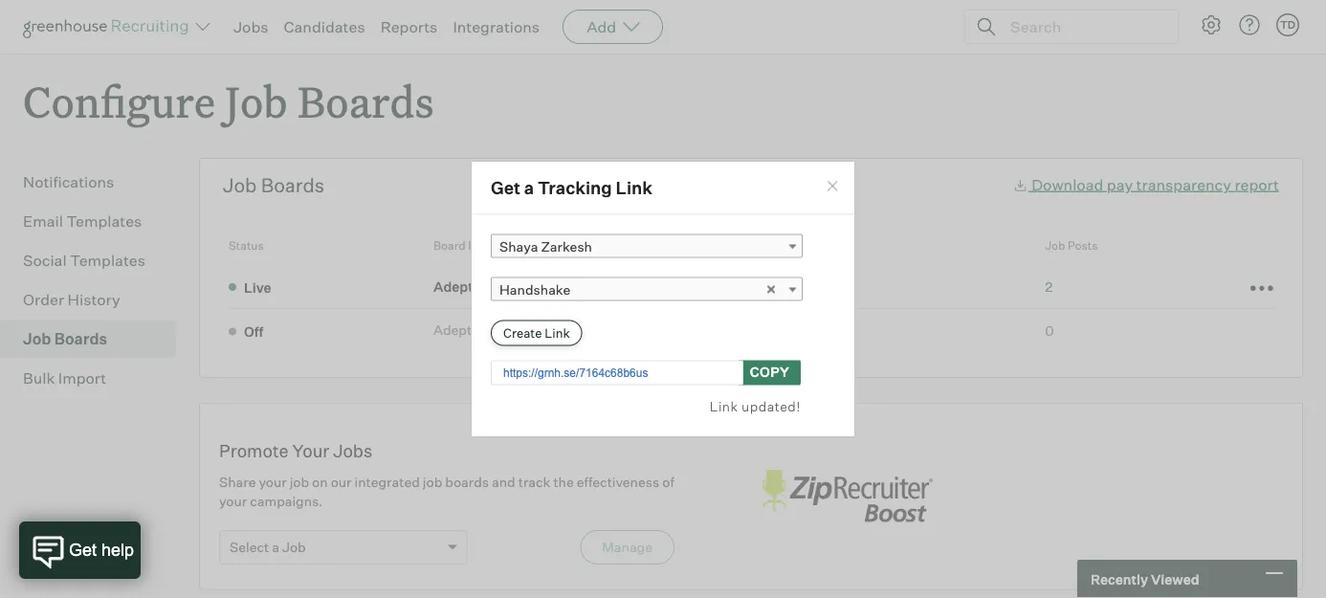 Task type: vqa. For each thing, say whether or not it's contained in the screenshot.
know in They know they're being referred
no



Task type: locate. For each thing, give the bounding box(es) containing it.
jobs link
[[234, 17, 269, 36]]

adept
[[434, 278, 473, 295], [434, 322, 472, 338]]

job right select
[[282, 539, 306, 556]]

templates down email templates link
[[70, 251, 145, 270]]

shaya
[[500, 238, 538, 255]]

integrated
[[355, 474, 420, 491]]

job
[[290, 474, 309, 491], [423, 474, 442, 491]]

zip recruiter image
[[751, 460, 943, 534]]

1 horizontal spatial job
[[423, 474, 442, 491]]

0 vertical spatial a
[[524, 177, 534, 198]]

configure job boards
[[23, 73, 434, 129]]

internal
[[475, 322, 523, 338], [538, 325, 594, 338]]

boards up status
[[261, 173, 325, 197]]

templates down notifications link
[[66, 212, 142, 231]]

a inside dialog
[[524, 177, 534, 198]]

off
[[244, 323, 263, 340]]

1 vertical spatial jobs
[[333, 440, 373, 462]]

adept down board in the top of the page
[[434, 278, 473, 295]]

jobs
[[234, 17, 269, 36], [333, 440, 373, 462]]

adept down adept link
[[434, 322, 472, 338]]

job left boards
[[423, 474, 442, 491]]

1 adept from the top
[[434, 278, 473, 295]]

email templates
[[23, 212, 142, 231]]

recently viewed
[[1091, 571, 1200, 587]]

boards up "import"
[[54, 329, 107, 349]]

social templates link
[[23, 249, 168, 272]]

bulk import
[[23, 369, 106, 388]]

None text field
[[491, 360, 744, 385]]

boards
[[445, 474, 489, 491]]

0 vertical spatial boards
[[298, 73, 434, 129]]

updated!
[[742, 398, 801, 414]]

your
[[259, 474, 287, 491], [219, 493, 247, 510]]

your up campaigns.
[[259, 474, 287, 491]]

your down "share"
[[219, 493, 247, 510]]

get a tracking link dialog
[[471, 161, 856, 438]]

0 vertical spatial templates
[[66, 212, 142, 231]]

social
[[23, 251, 67, 270]]

link right tracking
[[616, 177, 653, 198]]

notifications link
[[23, 171, 168, 194]]

1 vertical spatial link
[[710, 398, 739, 414]]

job boards link
[[23, 328, 168, 351]]

job boards up status
[[223, 173, 325, 197]]

a for select
[[272, 539, 279, 556]]

job left on
[[290, 474, 309, 491]]

board
[[434, 239, 466, 253]]

share
[[219, 474, 256, 491]]

job up status
[[223, 173, 257, 197]]

0 horizontal spatial job boards
[[23, 329, 107, 349]]

1 horizontal spatial job boards
[[223, 173, 325, 197]]

1 horizontal spatial jobs
[[333, 440, 373, 462]]

a right get
[[524, 177, 534, 198]]

0
[[1045, 322, 1055, 339]]

candidates
[[284, 17, 365, 36]]

add button
[[563, 10, 664, 44]]

templates for social templates
[[70, 251, 145, 270]]

job down "jobs" link
[[225, 73, 288, 129]]

report
[[1235, 175, 1280, 194]]

adept internal link
[[434, 321, 529, 339]]

None submit
[[491, 320, 583, 346]]

0 vertical spatial your
[[259, 474, 287, 491]]

1 horizontal spatial your
[[259, 474, 287, 491]]

order
[[23, 290, 64, 309]]

track
[[519, 474, 551, 491]]

0 vertical spatial link
[[616, 177, 653, 198]]

handshake
[[500, 281, 571, 298]]

jobs up our
[[333, 440, 373, 462]]

name
[[468, 239, 500, 253]]

live
[[244, 279, 272, 296]]

adept inside adept link
[[434, 278, 473, 295]]

our
[[331, 474, 352, 491]]

0 vertical spatial jobs
[[234, 17, 269, 36]]

2 adept from the top
[[434, 322, 472, 338]]

0 horizontal spatial your
[[219, 493, 247, 510]]

bulk import link
[[23, 367, 168, 390]]

download pay transparency report link
[[1013, 175, 1280, 194]]

reports
[[381, 17, 438, 36]]

shaya zarkesh
[[500, 238, 592, 255]]

jobs left 'candidates' on the top left of the page
[[234, 17, 269, 36]]

campaigns.
[[250, 493, 323, 510]]

1 horizontal spatial a
[[524, 177, 534, 198]]

1 vertical spatial job boards
[[23, 329, 107, 349]]

candidates link
[[284, 17, 365, 36]]

td
[[1281, 18, 1296, 31]]

download pay transparency report
[[1032, 175, 1280, 194]]

copy
[[750, 363, 790, 380]]

boards down 'candidates' on the top left of the page
[[298, 73, 434, 129]]

import
[[58, 369, 106, 388]]

0 vertical spatial adept
[[434, 278, 473, 295]]

job left posts
[[1045, 239, 1066, 253]]

recently
[[1091, 571, 1149, 587]]

order history link
[[23, 288, 168, 311]]

status
[[229, 239, 264, 253]]

adept inside adept internal link
[[434, 322, 472, 338]]

job
[[225, 73, 288, 129], [223, 173, 257, 197], [1045, 239, 1066, 253], [23, 329, 51, 349], [282, 539, 306, 556]]

adept for adept
[[434, 278, 473, 295]]

adept internal
[[434, 322, 523, 338]]

link left updated!
[[710, 398, 739, 414]]

job boards up the bulk import
[[23, 329, 107, 349]]

tracking
[[538, 177, 612, 198]]

boards
[[298, 73, 434, 129], [261, 173, 325, 197], [54, 329, 107, 349]]

effectiveness
[[577, 474, 660, 491]]

a for get
[[524, 177, 534, 198]]

transparency
[[1137, 175, 1232, 194]]

email
[[23, 212, 63, 231]]

select a job
[[230, 539, 306, 556]]

job boards
[[223, 173, 325, 197], [23, 329, 107, 349]]

td button
[[1273, 10, 1304, 40]]

0 horizontal spatial jobs
[[234, 17, 269, 36]]

link
[[616, 177, 653, 198], [710, 398, 739, 414]]

0 horizontal spatial a
[[272, 539, 279, 556]]

history
[[68, 290, 120, 309]]

handshake link
[[491, 277, 803, 301]]

a right select
[[272, 539, 279, 556]]

1 vertical spatial templates
[[70, 251, 145, 270]]

templates
[[66, 212, 142, 231], [70, 251, 145, 270]]

0 horizontal spatial job
[[290, 474, 309, 491]]

integrations
[[453, 17, 540, 36]]

a
[[524, 177, 534, 198], [272, 539, 279, 556]]

job up bulk
[[23, 329, 51, 349]]

1 vertical spatial a
[[272, 539, 279, 556]]

0 link
[[1045, 322, 1055, 339]]

1 vertical spatial adept
[[434, 322, 472, 338]]

configure image
[[1200, 13, 1223, 36]]

1 vertical spatial boards
[[261, 173, 325, 197]]

shaya zarkesh link
[[491, 234, 803, 258]]



Task type: describe. For each thing, give the bounding box(es) containing it.
integrations link
[[453, 17, 540, 36]]

Search text field
[[1006, 13, 1161, 41]]

greenhouse recruiting image
[[23, 15, 195, 38]]

adept for adept internal
[[434, 322, 472, 338]]

none text field inside get a tracking link dialog
[[491, 360, 744, 385]]

2
[[1045, 278, 1053, 295]]

copy link
[[739, 360, 801, 385]]

1 horizontal spatial internal
[[538, 325, 594, 338]]

zarkesh
[[541, 238, 592, 255]]

adept link
[[434, 277, 479, 296]]

your
[[292, 440, 330, 462]]

of
[[663, 474, 675, 491]]

1 vertical spatial your
[[219, 493, 247, 510]]

close image
[[825, 178, 841, 194]]

job posts
[[1045, 239, 1098, 253]]

get a tracking link
[[491, 177, 653, 198]]

pay
[[1107, 175, 1133, 194]]

none submit inside get a tracking link dialog
[[491, 320, 583, 346]]

viewed
[[1151, 571, 1200, 587]]

posts
[[1068, 239, 1098, 253]]

order history
[[23, 290, 120, 309]]

select
[[230, 539, 269, 556]]

0 vertical spatial job boards
[[223, 173, 325, 197]]

td button
[[1277, 13, 1300, 36]]

email templates link
[[23, 210, 168, 233]]

templates for email templates
[[66, 212, 142, 231]]

board name
[[434, 239, 500, 253]]

reports link
[[381, 17, 438, 36]]

on
[[312, 474, 328, 491]]

share your job on our integrated job boards and track the effectiveness of your campaigns.
[[219, 474, 675, 510]]

the
[[554, 474, 574, 491]]

0 horizontal spatial internal
[[475, 322, 523, 338]]

2 vertical spatial boards
[[54, 329, 107, 349]]

configure
[[23, 73, 215, 129]]

1 job from the left
[[290, 474, 309, 491]]

download
[[1032, 175, 1104, 194]]

2 job from the left
[[423, 474, 442, 491]]

promote
[[219, 440, 289, 462]]

get
[[491, 177, 521, 198]]

bulk
[[23, 369, 55, 388]]

2 link
[[1045, 278, 1053, 295]]

promote your jobs
[[219, 440, 373, 462]]

0 horizontal spatial link
[[616, 177, 653, 198]]

link updated!
[[710, 398, 801, 414]]

and
[[492, 474, 516, 491]]

social templates
[[23, 251, 145, 270]]

add
[[587, 17, 617, 36]]

notifications
[[23, 172, 114, 192]]

1 horizontal spatial link
[[710, 398, 739, 414]]



